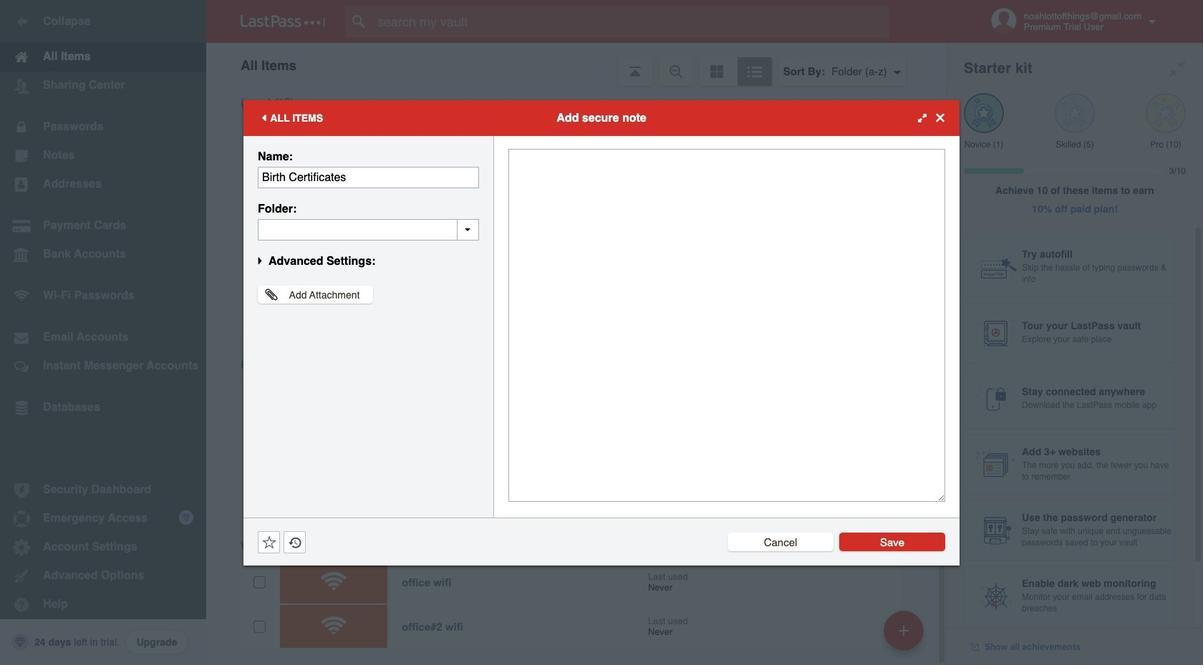 Task type: describe. For each thing, give the bounding box(es) containing it.
Search search field
[[345, 6, 918, 37]]

new item navigation
[[879, 607, 933, 666]]

vault options navigation
[[206, 43, 947, 86]]



Task type: locate. For each thing, give the bounding box(es) containing it.
new item image
[[899, 626, 909, 636]]

lastpass image
[[241, 15, 325, 28]]

main navigation navigation
[[0, 0, 206, 666]]

search my vault text field
[[345, 6, 918, 37]]

None text field
[[509, 149, 946, 502]]

None text field
[[258, 167, 479, 188], [258, 219, 479, 240], [258, 167, 479, 188], [258, 219, 479, 240]]

dialog
[[244, 100, 960, 566]]



